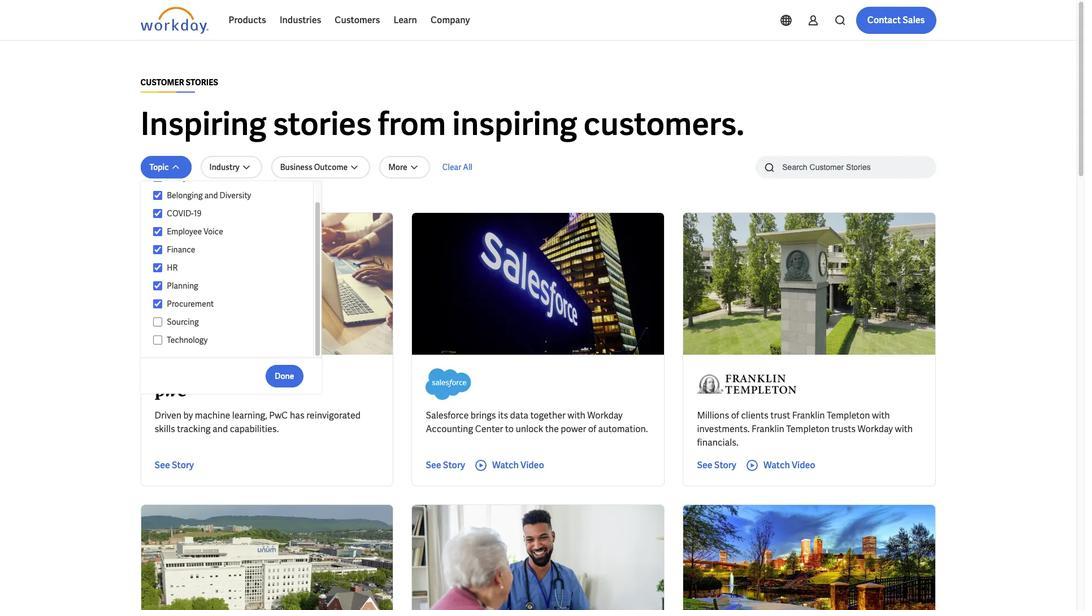 Task type: locate. For each thing, give the bounding box(es) containing it.
with inside the salesforce brings its data together with workday accounting center to unlock the power of automation.
[[568, 410, 586, 422]]

covid-19 link
[[162, 207, 302, 221]]

1 horizontal spatial with
[[872, 410, 890, 422]]

0 horizontal spatial see story link
[[155, 459, 194, 473]]

2 horizontal spatial see story
[[697, 460, 737, 472]]

watch video for to
[[492, 460, 544, 472]]

story
[[172, 460, 194, 472], [443, 460, 465, 472], [715, 460, 737, 472]]

0 horizontal spatial watch video
[[492, 460, 544, 472]]

workday
[[588, 410, 623, 422], [858, 423, 893, 435]]

watch for center
[[492, 460, 519, 472]]

done
[[275, 371, 294, 381]]

driven by machine learning, pwc has reinvigorated skills tracking and capabilities.
[[155, 410, 361, 435]]

3 see story from the left
[[697, 460, 737, 472]]

None checkbox
[[153, 172, 162, 183], [153, 191, 162, 201], [153, 227, 162, 237], [153, 245, 162, 255], [153, 335, 162, 345], [153, 172, 162, 183], [153, 191, 162, 201], [153, 227, 162, 237], [153, 245, 162, 255], [153, 335, 162, 345]]

1 horizontal spatial watch video link
[[746, 459, 816, 473]]

story down financials.
[[715, 460, 737, 472]]

1 video from the left
[[521, 460, 544, 472]]

0 horizontal spatial workday
[[588, 410, 623, 422]]

1 horizontal spatial watch video
[[764, 460, 816, 472]]

salesforce.com image
[[426, 369, 471, 400]]

watch video for templeton
[[764, 460, 816, 472]]

1 vertical spatial and
[[213, 423, 228, 435]]

2 story from the left
[[443, 460, 465, 472]]

0 horizontal spatial story
[[172, 460, 194, 472]]

see story down financials.
[[697, 460, 737, 472]]

watch down millions of clients trust franklin templeton with investments. franklin templeton trusts workday with financials.
[[764, 460, 790, 472]]

0 horizontal spatial watch
[[492, 460, 519, 472]]

video
[[521, 460, 544, 472], [792, 460, 816, 472]]

1 watch video from the left
[[492, 460, 544, 472]]

see story link down skills
[[155, 459, 194, 473]]

see
[[155, 460, 170, 472], [426, 460, 441, 472], [697, 460, 713, 472]]

learn
[[394, 14, 417, 26]]

1 see from the left
[[155, 460, 170, 472]]

0 vertical spatial of
[[731, 410, 740, 422]]

0 vertical spatial workday
[[588, 410, 623, 422]]

0 vertical spatial franklin
[[793, 410, 825, 422]]

tracking
[[177, 423, 211, 435]]

2 watch from the left
[[764, 460, 790, 472]]

with
[[568, 410, 586, 422], [872, 410, 890, 422], [895, 423, 913, 435]]

results
[[155, 194, 182, 204]]

3 see story link from the left
[[697, 459, 737, 473]]

watch video down to
[[492, 460, 544, 472]]

franklin right trust
[[793, 410, 825, 422]]

covid-
[[167, 209, 194, 219]]

and left diversity
[[205, 191, 218, 201]]

1 horizontal spatial workday
[[858, 423, 893, 435]]

1 horizontal spatial franklin
[[793, 410, 825, 422]]

and down machine
[[213, 423, 228, 435]]

2 horizontal spatial with
[[895, 423, 913, 435]]

0 horizontal spatial of
[[589, 423, 597, 435]]

to
[[505, 423, 514, 435]]

salesforce
[[426, 410, 469, 422]]

1 see story link from the left
[[155, 459, 194, 473]]

business outcome button
[[271, 156, 370, 179]]

of right 'power'
[[589, 423, 597, 435]]

watch video down millions of clients trust franklin templeton with investments. franklin templeton trusts workday with financials.
[[764, 460, 816, 472]]

watch video link down to
[[474, 459, 544, 473]]

covid-19
[[167, 209, 202, 219]]

templeton down trust
[[787, 423, 830, 435]]

more button
[[379, 156, 430, 179]]

customer stories
[[141, 77, 218, 88]]

1 vertical spatial franklin
[[752, 423, 785, 435]]

franklin down trust
[[752, 423, 785, 435]]

topic
[[150, 162, 169, 172]]

None checkbox
[[153, 209, 162, 219], [153, 263, 162, 273], [153, 281, 162, 291], [153, 299, 162, 309], [153, 317, 162, 327], [153, 209, 162, 219], [153, 263, 162, 273], [153, 281, 162, 291], [153, 299, 162, 309], [153, 317, 162, 327]]

watch video link
[[474, 459, 544, 473], [746, 459, 816, 473]]

diversity
[[220, 191, 251, 201]]

see story link down financials.
[[697, 459, 737, 473]]

business
[[280, 162, 313, 172]]

see story link
[[155, 459, 194, 473], [426, 459, 465, 473], [697, 459, 737, 473]]

workday right trusts
[[858, 423, 893, 435]]

0 vertical spatial and
[[205, 191, 218, 201]]

1 horizontal spatial see story
[[426, 460, 465, 472]]

560
[[141, 194, 154, 204]]

0 horizontal spatial video
[[521, 460, 544, 472]]

1 horizontal spatial watch
[[764, 460, 790, 472]]

2 horizontal spatial story
[[715, 460, 737, 472]]

accounting
[[426, 423, 473, 435]]

0 horizontal spatial see story
[[155, 460, 194, 472]]

0 vertical spatial templeton
[[827, 410, 871, 422]]

customer
[[141, 77, 184, 88]]

2 see story link from the left
[[426, 459, 465, 473]]

driven
[[155, 410, 182, 422]]

watch for franklin
[[764, 460, 790, 472]]

2 horizontal spatial see story link
[[697, 459, 737, 473]]

employee voice link
[[162, 225, 302, 239]]

1 vertical spatial of
[[589, 423, 597, 435]]

1 vertical spatial templeton
[[787, 423, 830, 435]]

see story for millions of clients trust franklin templeton with investments. franklin templeton trusts workday with financials.
[[697, 460, 737, 472]]

workday up automation.
[[588, 410, 623, 422]]

see down accounting
[[426, 460, 441, 472]]

2 see from the left
[[426, 460, 441, 472]]

of up investments.
[[731, 410, 740, 422]]

pricewaterhousecoopers global licensing services corporation (pwc) image
[[155, 369, 196, 400]]

automation.
[[599, 423, 648, 435]]

1 horizontal spatial story
[[443, 460, 465, 472]]

machine
[[195, 410, 230, 422]]

belonging
[[167, 191, 203, 201]]

clear all button
[[439, 156, 476, 179]]

0 horizontal spatial see
[[155, 460, 170, 472]]

2 horizontal spatial see
[[697, 460, 713, 472]]

1 watch from the left
[[492, 460, 519, 472]]

center
[[475, 423, 503, 435]]

customers.
[[584, 103, 745, 145]]

1 horizontal spatial video
[[792, 460, 816, 472]]

templeton up trusts
[[827, 410, 871, 422]]

story for salesforce brings its data together with workday accounting center to unlock the power of automation.
[[443, 460, 465, 472]]

1 horizontal spatial of
[[731, 410, 740, 422]]

brings
[[471, 410, 496, 422]]

contact sales link
[[856, 7, 937, 34]]

pwc
[[269, 410, 288, 422]]

2 see story from the left
[[426, 460, 465, 472]]

see story
[[155, 460, 194, 472], [426, 460, 465, 472], [697, 460, 737, 472]]

see down financials.
[[697, 460, 713, 472]]

contact sales
[[868, 14, 925, 26]]

0 horizontal spatial with
[[568, 410, 586, 422]]

560 results
[[141, 194, 182, 204]]

clients
[[742, 410, 769, 422]]

video down unlock on the bottom of page
[[521, 460, 544, 472]]

company button
[[424, 7, 477, 34]]

business outcome
[[280, 162, 348, 172]]

see story down accounting
[[426, 460, 465, 472]]

2 watch video from the left
[[764, 460, 816, 472]]

story for millions of clients trust franklin templeton with investments. franklin templeton trusts workday with financials.
[[715, 460, 737, 472]]

story down accounting
[[443, 460, 465, 472]]

1 horizontal spatial see story link
[[426, 459, 465, 473]]

video down millions of clients trust franklin templeton with investments. franklin templeton trusts workday with financials.
[[792, 460, 816, 472]]

see down skills
[[155, 460, 170, 472]]

3 story from the left
[[715, 460, 737, 472]]

0 horizontal spatial watch video link
[[474, 459, 544, 473]]

from
[[378, 103, 446, 145]]

see story for salesforce brings its data together with workday accounting center to unlock the power of automation.
[[426, 460, 465, 472]]

watch
[[492, 460, 519, 472], [764, 460, 790, 472]]

stories
[[273, 103, 372, 145]]

templeton
[[827, 410, 871, 422], [787, 423, 830, 435]]

1 horizontal spatial see
[[426, 460, 441, 472]]

1 watch video link from the left
[[474, 459, 544, 473]]

watch video
[[492, 460, 544, 472], [764, 460, 816, 472]]

sourcing
[[167, 317, 199, 327]]

franklin
[[793, 410, 825, 422], [752, 423, 785, 435]]

of
[[731, 410, 740, 422], [589, 423, 597, 435]]

2 watch video link from the left
[[746, 459, 816, 473]]

see story down skills
[[155, 460, 194, 472]]

watch video link down millions of clients trust franklin templeton with investments. franklin templeton trusts workday with financials.
[[746, 459, 816, 473]]

power
[[561, 423, 587, 435]]

hr link
[[162, 261, 302, 275]]

1 vertical spatial workday
[[858, 423, 893, 435]]

2 video from the left
[[792, 460, 816, 472]]

1 see story from the left
[[155, 460, 194, 472]]

watch down to
[[492, 460, 519, 472]]

story down tracking
[[172, 460, 194, 472]]

see story link for millions of clients trust franklin templeton with investments. franklin templeton trusts workday with financials.
[[697, 459, 737, 473]]

see story link down accounting
[[426, 459, 465, 473]]

3 see from the left
[[697, 460, 713, 472]]

voice
[[204, 227, 223, 237]]



Task type: vqa. For each thing, say whether or not it's contained in the screenshot.
compensation at the top of page
no



Task type: describe. For each thing, give the bounding box(es) containing it.
procurement
[[167, 299, 214, 309]]

together
[[531, 410, 566, 422]]

millions of clients trust franklin templeton with investments. franklin templeton trusts workday with financials.
[[697, 410, 913, 449]]

franklin templeton companies, llc image
[[697, 369, 797, 400]]

belonging and diversity
[[167, 191, 251, 201]]

inspiring stories from inspiring customers.
[[141, 103, 745, 145]]

products button
[[222, 7, 273, 34]]

customers button
[[328, 7, 387, 34]]

Search Customer Stories text field
[[776, 157, 914, 177]]

workday inside millions of clients trust franklin templeton with investments. franklin templeton trusts workday with financials.
[[858, 423, 893, 435]]

planning link
[[162, 279, 302, 293]]

see for millions of clients trust franklin templeton with investments. franklin templeton trusts workday with financials.
[[697, 460, 713, 472]]

see for salesforce brings its data together with workday accounting center to unlock the power of automation.
[[426, 460, 441, 472]]

industry
[[210, 162, 240, 172]]

outcome
[[314, 162, 348, 172]]

sourcing link
[[162, 316, 302, 329]]

industry button
[[200, 156, 262, 179]]

contact
[[868, 14, 901, 26]]

topic button
[[141, 156, 191, 179]]

its
[[498, 410, 508, 422]]

clear all
[[443, 162, 473, 172]]

employee
[[167, 227, 202, 237]]

millions
[[697, 410, 730, 422]]

done button
[[266, 365, 303, 388]]

skills
[[155, 423, 175, 435]]

analytics link
[[162, 171, 302, 184]]

see story link for salesforce brings its data together with workday accounting center to unlock the power of automation.
[[426, 459, 465, 473]]

of inside millions of clients trust franklin templeton with investments. franklin templeton trusts workday with financials.
[[731, 410, 740, 422]]

has
[[290, 410, 305, 422]]

19
[[194, 209, 202, 219]]

sales
[[903, 14, 925, 26]]

employee voice
[[167, 227, 223, 237]]

stories
[[186, 77, 218, 88]]

and inside driven by machine learning, pwc has reinvigorated skills tracking and capabilities.
[[213, 423, 228, 435]]

financials.
[[697, 437, 739, 449]]

finance link
[[162, 243, 302, 257]]

the
[[545, 423, 559, 435]]

learning,
[[232, 410, 267, 422]]

more
[[389, 162, 408, 172]]

unlock
[[516, 423, 543, 435]]

products
[[229, 14, 266, 26]]

company
[[431, 14, 470, 26]]

clear
[[443, 162, 462, 172]]

technology link
[[162, 334, 302, 347]]

go to the homepage image
[[141, 7, 208, 34]]

finance
[[167, 245, 195, 255]]

inspiring
[[452, 103, 578, 145]]

procurement link
[[162, 297, 302, 311]]

reinvigorated
[[307, 410, 361, 422]]

video for templeton
[[792, 460, 816, 472]]

investments.
[[697, 423, 750, 435]]

technology
[[167, 335, 208, 345]]

trusts
[[832, 423, 856, 435]]

all
[[463, 162, 473, 172]]

inspiring
[[141, 103, 267, 145]]

capabilities.
[[230, 423, 279, 435]]

trust
[[771, 410, 791, 422]]

learn button
[[387, 7, 424, 34]]

planning
[[167, 281, 198, 291]]

industries
[[280, 14, 321, 26]]

customers
[[335, 14, 380, 26]]

and inside 'belonging and diversity' link
[[205, 191, 218, 201]]

1 story from the left
[[172, 460, 194, 472]]

video for to
[[521, 460, 544, 472]]

data
[[510, 410, 529, 422]]

industries button
[[273, 7, 328, 34]]

analytics
[[167, 172, 200, 183]]

salesforce brings its data together with workday accounting center to unlock the power of automation.
[[426, 410, 648, 435]]

watch video link for center
[[474, 459, 544, 473]]

belonging and diversity link
[[162, 189, 302, 202]]

of inside the salesforce brings its data together with workday accounting center to unlock the power of automation.
[[589, 423, 597, 435]]

by
[[183, 410, 193, 422]]

workday inside the salesforce brings its data together with workday accounting center to unlock the power of automation.
[[588, 410, 623, 422]]

hr
[[167, 263, 178, 273]]

watch video link for franklin
[[746, 459, 816, 473]]

0 horizontal spatial franklin
[[752, 423, 785, 435]]



